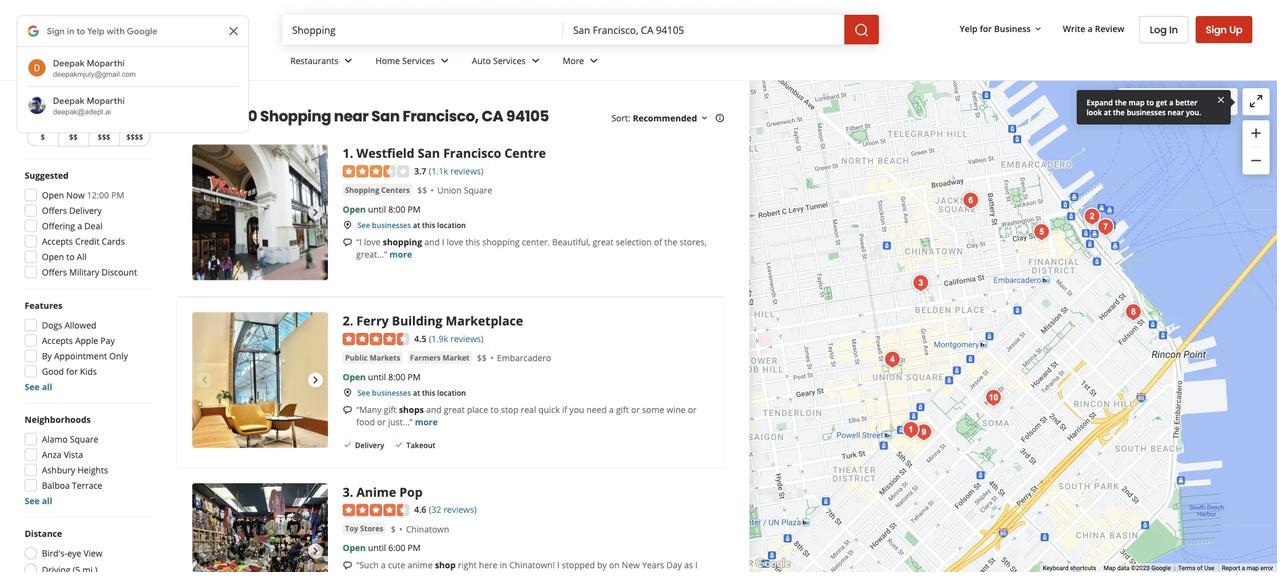 Task type: describe. For each thing, give the bounding box(es) containing it.
16 checkmark v2 image
[[343, 440, 353, 450]]

previous image for 1
[[197, 205, 212, 220]]

union square image
[[880, 347, 905, 372]]

sfmoma museum store image
[[981, 386, 1006, 410]]

toy stores
[[345, 523, 384, 534]]

8:00 for ferry
[[388, 371, 405, 383]]

anza
[[42, 449, 62, 461]]

see businesses link for westfield
[[358, 220, 411, 230]]

Find text field
[[292, 23, 554, 36]]

(1.1k reviews) link
[[429, 164, 484, 177]]

see businesses at this location for san
[[358, 220, 466, 230]]

$$$ button
[[88, 128, 119, 146]]

restaurants link
[[281, 44, 366, 80]]

farmers market link
[[408, 351, 472, 364]]

$$$
[[98, 132, 110, 142]]

more link for san
[[389, 248, 412, 260]]

terms of use link
[[1178, 564, 1215, 572]]

reviews) for francisco
[[450, 165, 484, 177]]

ashbury
[[42, 464, 75, 476]]

see all button for balboa terrace
[[25, 495, 52, 507]]

map for error
[[1247, 564, 1259, 572]]

by
[[597, 559, 607, 571]]

square for alamo square
[[70, 433, 98, 445]]

option group containing distance
[[21, 527, 153, 572]]

16 info v2 image
[[715, 113, 725, 123]]

a for offering a deal
[[77, 220, 82, 232]]

neighborhoods
[[25, 414, 91, 425]]

ashbury heights
[[42, 464, 108, 476]]

until for ferry
[[368, 371, 386, 383]]

$$ button
[[58, 128, 88, 146]]

12:00
[[87, 189, 109, 201]]

bird's-
[[42, 547, 67, 559]]

poketo pop-up store image
[[912, 420, 936, 445]]

$$$$ button
[[119, 128, 150, 146]]

open for 1
[[343, 203, 366, 215]]

here
[[479, 559, 498, 571]]

auto
[[472, 55, 491, 66]]

next image
[[308, 205, 323, 220]]

4.5
[[414, 333, 427, 344]]

allowed
[[65, 319, 96, 331]]

services for auto services
[[493, 55, 526, 66]]

home services link
[[366, 44, 462, 80]]

see businesses link for ferry
[[358, 388, 411, 398]]

1 vertical spatial ferry building marketplace image
[[192, 312, 328, 448]]

restaurants
[[290, 55, 339, 66]]

10
[[243, 106, 257, 126]]

open for 3
[[343, 542, 366, 554]]

anza vista
[[42, 449, 83, 461]]

1 horizontal spatial i
[[557, 559, 560, 571]]

good
[[42, 366, 64, 377]]

2 horizontal spatial i
[[695, 559, 698, 571]]

1 gift from the left
[[384, 404, 397, 416]]

businesses inside expand the map to get a better look at the businesses near you.
[[1127, 107, 1166, 117]]

at for westfield san francisco centre
[[413, 220, 420, 230]]

more for san
[[389, 248, 412, 260]]

3.7 star rating image
[[343, 165, 409, 178]]

military
[[69, 266, 99, 278]]

. for 1
[[350, 145, 353, 161]]

open down suggested
[[42, 189, 64, 201]]

see businesses at this location for building
[[358, 388, 466, 398]]

anime
[[357, 483, 396, 500]]

union
[[437, 184, 462, 196]]

to for expand the map to get a better look at the businesses near you.
[[1147, 97, 1154, 107]]

offering a deal
[[42, 220, 102, 232]]

1 vertical spatial san
[[418, 145, 440, 161]]

new
[[622, 559, 640, 571]]

report
[[1222, 564, 1241, 572]]

map region
[[706, 52, 1277, 572]]

takeout
[[406, 440, 436, 450]]

day
[[667, 559, 682, 571]]

square for union square
[[464, 184, 492, 196]]

1 horizontal spatial ferry building marketplace image
[[1080, 204, 1105, 229]]

search image
[[854, 23, 869, 38]]

more for building
[[415, 416, 438, 428]]

great inside and i love this shopping center. beautiful, great selection of the stores, great..."
[[593, 236, 614, 248]]

stop
[[501, 404, 519, 416]]

toy stores button
[[343, 523, 386, 535]]

group containing features
[[21, 299, 153, 393]]

public markets link
[[343, 351, 403, 364]]

anime pop image
[[909, 271, 933, 296]]

bird's-eye view
[[42, 547, 102, 559]]

(32
[[429, 504, 441, 515]]

(1.9k reviews) link
[[429, 331, 484, 345]]

4.6
[[414, 504, 427, 515]]

cards
[[102, 235, 125, 247]]

open left all at left top
[[42, 251, 64, 263]]

expand map image
[[1249, 94, 1264, 108]]

6:00
[[388, 542, 405, 554]]

was
[[356, 572, 372, 572]]

write a review link
[[1058, 17, 1130, 40]]

offers for offers delivery
[[42, 205, 67, 216]]

next image for 2 . ferry building marketplace
[[308, 373, 323, 387]]

the inside and i love this shopping center. beautiful, great selection of the stores, great..."
[[664, 236, 678, 248]]

you.
[[1186, 107, 1202, 117]]

open for 2
[[343, 371, 366, 383]]

real
[[521, 404, 536, 416]]

slideshow element for 1
[[192, 145, 328, 280]]

francisco
[[443, 145, 501, 161]]

to for and great place to stop real quick if you need a gift or some wine or food or just..."
[[491, 404, 499, 416]]

farmers market button
[[408, 351, 472, 364]]

eye
[[67, 547, 81, 559]]

keyboard shortcuts
[[1043, 564, 1096, 572]]

place
[[467, 404, 488, 416]]

offers military discount
[[42, 266, 137, 278]]

the right the look at the right of page
[[1113, 107, 1125, 117]]

services for home services
[[402, 55, 435, 66]]

see up "i
[[358, 220, 370, 230]]

accepts for accepts credit cards
[[42, 235, 73, 247]]

location for marketplace
[[437, 388, 466, 398]]

and i love this shopping center. beautiful, great selection of the stores, great..."
[[356, 236, 707, 260]]

search as map moves
[[1143, 96, 1231, 108]]

francisco,
[[403, 106, 479, 126]]

pm for 1 . westfield san francisco centre
[[408, 203, 421, 215]]

businesses for ferry building marketplace
[[372, 388, 411, 398]]

(32 reviews)
[[429, 504, 477, 515]]

shopping centers link
[[343, 184, 412, 196]]

right here in chinatown! i stopped by on new years day as i was looking for..."
[[356, 559, 698, 572]]

look
[[1087, 107, 1102, 117]]

1 horizontal spatial of
[[1197, 564, 1203, 572]]

terms of use
[[1178, 564, 1215, 572]]

24 chevron down v2 image for auto services
[[528, 53, 543, 68]]

0 vertical spatial san
[[371, 106, 400, 126]]

ca
[[482, 106, 503, 126]]

sign
[[1206, 23, 1227, 36]]

slideshow element for 2
[[192, 312, 328, 448]]

public markets
[[345, 352, 400, 363]]

embarcadero center image
[[1030, 220, 1054, 244]]

for for good
[[66, 366, 78, 377]]

home services
[[376, 55, 435, 66]]

2 vertical spatial reviews)
[[444, 504, 477, 515]]

kids
[[80, 366, 97, 377]]

1 horizontal spatial as
[[1172, 96, 1181, 108]]

anime pop link
[[357, 483, 423, 500]]

zoom out image
[[1249, 153, 1264, 168]]

view
[[84, 547, 102, 559]]

report a map error
[[1222, 564, 1274, 572]]

westfield san francisco centre image
[[192, 145, 328, 280]]

a inside expand the map to get a better look at the businesses near you.
[[1169, 97, 1174, 107]]

log in link
[[1140, 16, 1189, 43]]

and for san
[[424, 236, 440, 248]]

to inside group
[[66, 251, 75, 263]]

. for 2
[[350, 312, 353, 329]]

close image
[[1216, 94, 1226, 105]]

gift inside and great place to stop real quick if you need a gift or some wine or food or just..."
[[616, 404, 629, 416]]

need
[[587, 404, 607, 416]]

until for anime
[[368, 542, 386, 554]]

4.6 star rating image
[[343, 504, 409, 516]]

embarcadero
[[497, 352, 551, 364]]

this for francisco
[[422, 220, 435, 230]]

offers delivery
[[42, 205, 102, 216]]

see up "many
[[358, 388, 370, 398]]

for for yelp
[[980, 23, 992, 34]]

this for marketplace
[[422, 388, 435, 398]]

fog city flea trading post image
[[1094, 215, 1118, 240]]

anine bing image
[[959, 188, 983, 213]]

map for to
[[1129, 97, 1145, 107]]

a for write a review
[[1088, 23, 1093, 34]]

0 horizontal spatial or
[[377, 416, 386, 428]]

ferry
[[357, 312, 389, 329]]

8:00 for westfield
[[388, 203, 405, 215]]

now
[[66, 189, 85, 201]]



Task type: vqa. For each thing, say whether or not it's contained in the screenshot.
support
no



Task type: locate. For each thing, give the bounding box(es) containing it.
pm down centers
[[408, 203, 421, 215]]

centers
[[381, 185, 410, 195]]

. up "3.7 star rating" image
[[350, 145, 353, 161]]

you
[[570, 404, 584, 416]]

2 vertical spatial .
[[350, 483, 353, 500]]

all
[[77, 251, 87, 263]]

reviews) down francisco
[[450, 165, 484, 177]]

1 horizontal spatial near
[[1168, 107, 1184, 117]]

map data ©2023 google
[[1104, 564, 1171, 572]]

location down market
[[437, 388, 466, 398]]

24 chevron down v2 image inside the auto services link
[[528, 53, 543, 68]]

group containing suggested
[[21, 169, 153, 282]]

0 vertical spatial slideshow element
[[192, 145, 328, 280]]

2 vertical spatial at
[[413, 388, 420, 398]]

1 vertical spatial slideshow element
[[192, 312, 328, 448]]

more down "shops"
[[415, 416, 438, 428]]

4.6 link
[[414, 502, 427, 516]]

near right get
[[1168, 107, 1184, 117]]

open until 8:00 pm for westfield
[[343, 203, 421, 215]]

0 horizontal spatial services
[[402, 55, 435, 66]]

great left 'place'
[[444, 404, 465, 416]]

see all for balboa
[[25, 495, 52, 507]]

public markets button
[[343, 351, 403, 364]]

shop
[[435, 559, 456, 571]]

recommended button
[[633, 112, 710, 124]]

2 location from the top
[[437, 388, 466, 398]]

offers for offers military discount
[[42, 266, 67, 278]]

1 16 marker v2 image from the top
[[343, 220, 353, 230]]

16 speech v2 image
[[343, 238, 353, 247], [343, 561, 353, 570]]

.
[[350, 145, 353, 161], [350, 312, 353, 329], [350, 483, 353, 500]]

shopping left center. at the left top
[[482, 236, 520, 248]]

$
[[41, 132, 45, 142], [391, 523, 396, 535]]

businesses for westfield san francisco centre
[[372, 220, 411, 230]]

1 next image from the top
[[308, 373, 323, 387]]

offering
[[42, 220, 75, 232]]

alamo
[[42, 433, 68, 445]]

1 slideshow element from the top
[[192, 145, 328, 280]]

1 vertical spatial as
[[684, 559, 693, 571]]

at up "shops"
[[413, 388, 420, 398]]

and right "shops"
[[426, 404, 442, 416]]

previous image
[[197, 205, 212, 220], [197, 544, 212, 558]]

accepts down dogs
[[42, 335, 73, 346]]

1 vertical spatial offers
[[42, 266, 67, 278]]

1 horizontal spatial none field
[[573, 23, 835, 36]]

see all button for good for kids
[[25, 381, 52, 393]]

love down union
[[447, 236, 463, 248]]

keyboard shortcuts button
[[1043, 564, 1096, 572]]

0 vertical spatial square
[[464, 184, 492, 196]]

great left selection
[[593, 236, 614, 248]]

gift right need
[[616, 404, 629, 416]]

0 horizontal spatial none field
[[292, 23, 554, 36]]

0 horizontal spatial shopping
[[260, 106, 331, 126]]

none field find
[[292, 23, 554, 36]]

until up "such
[[368, 542, 386, 554]]

"many
[[356, 404, 382, 416]]

1 love from the left
[[364, 236, 381, 248]]

0 horizontal spatial to
[[66, 251, 75, 263]]

credit
[[75, 235, 99, 247]]

1 vertical spatial more link
[[415, 416, 438, 428]]

1 vertical spatial 8:00
[[388, 371, 405, 383]]

open until 8:00 pm down markets
[[343, 371, 421, 383]]

1 horizontal spatial love
[[447, 236, 463, 248]]

2 none field from the left
[[573, 23, 835, 36]]

16 speech v2 image for 1
[[343, 238, 353, 247]]

None field
[[292, 23, 554, 36], [573, 23, 835, 36]]

2 . from the top
[[350, 312, 353, 329]]

a right get
[[1169, 97, 1174, 107]]

great inside and great place to stop real quick if you need a gift or some wine or food or just..."
[[444, 404, 465, 416]]

for inside group
[[66, 366, 78, 377]]

and inside and great place to stop real quick if you need a gift or some wine or food or just..."
[[426, 404, 442, 416]]

pm for 2 . ferry building marketplace
[[408, 371, 421, 383]]

chinatown!
[[510, 559, 555, 571]]

toy stores link
[[343, 523, 386, 535]]

0 vertical spatial see businesses link
[[358, 220, 411, 230]]

1 horizontal spatial delivery
[[355, 440, 384, 450]]

the right expand
[[1115, 97, 1127, 107]]

services right auto
[[493, 55, 526, 66]]

pm inside group
[[111, 189, 124, 201]]

offers down open to all
[[42, 266, 67, 278]]

shopping inside "button"
[[345, 185, 379, 195]]

shopping inside and i love this shopping center. beautiful, great selection of the stores, great..."
[[482, 236, 520, 248]]

all for balboa terrace
[[42, 495, 52, 507]]

business categories element
[[281, 44, 1253, 80]]

1 vertical spatial .
[[350, 312, 353, 329]]

1 none field from the left
[[292, 23, 554, 36]]

previous image for 3
[[197, 544, 212, 558]]

$ up 6:00
[[391, 523, 396, 535]]

i inside and i love this shopping center. beautiful, great selection of the stores, great..."
[[442, 236, 444, 248]]

"i love shopping
[[356, 236, 422, 248]]

of right selection
[[654, 236, 662, 248]]

more link down "shops"
[[415, 416, 438, 428]]

16 marker v2 image
[[343, 220, 353, 230], [343, 388, 353, 398]]

farmers
[[410, 352, 441, 363]]

24 chevron down v2 image left auto
[[437, 53, 452, 68]]

$$ inside button
[[69, 132, 78, 142]]

1 horizontal spatial 24 chevron down v2 image
[[437, 53, 452, 68]]

$$ for 1
[[417, 184, 427, 196]]

slideshow element for 3
[[192, 483, 328, 572]]

for left kids
[[66, 366, 78, 377]]

reviews) right (32
[[444, 504, 477, 515]]

san up westfield
[[371, 106, 400, 126]]

1 vertical spatial location
[[437, 388, 466, 398]]

selection
[[616, 236, 652, 248]]

0 vertical spatial 8:00
[[388, 203, 405, 215]]

keyboard
[[1043, 564, 1069, 572]]

24 chevron down v2 image inside restaurants link
[[341, 53, 356, 68]]

2 gift from the left
[[616, 404, 629, 416]]

16 speech v2 image
[[343, 405, 353, 415]]

at inside expand the map to get a better look at the businesses near you.
[[1104, 107, 1111, 117]]

2 until from the top
[[368, 371, 386, 383]]

$ button
[[27, 128, 58, 146]]

see all down the balboa
[[25, 495, 52, 507]]

0 vertical spatial great
[[593, 236, 614, 248]]

16 speech v2 image for 3
[[343, 561, 353, 570]]

0 horizontal spatial $
[[41, 132, 45, 142]]

24 chevron down v2 image
[[341, 53, 356, 68], [437, 53, 452, 68], [528, 53, 543, 68]]

log
[[1150, 23, 1167, 37]]

1 accepts from the top
[[42, 235, 73, 247]]

review
[[1095, 23, 1125, 34]]

0 vertical spatial ferry building marketplace image
[[1080, 204, 1105, 229]]

1 all from the top
[[42, 381, 52, 393]]

by
[[42, 350, 52, 362]]

1 horizontal spatial more
[[415, 416, 438, 428]]

1 offers from the top
[[42, 205, 67, 216]]

2 vertical spatial $$
[[477, 352, 487, 364]]

open
[[42, 189, 64, 201], [343, 203, 366, 215], [42, 251, 64, 263], [343, 371, 366, 383], [343, 542, 366, 554]]

data
[[1118, 564, 1130, 572]]

16 marker v2 image for 2
[[343, 388, 353, 398]]

pm down "farmers"
[[408, 371, 421, 383]]

delivery down "open now 12:00 pm"
[[69, 205, 102, 216]]

$$ right market
[[477, 352, 487, 364]]

1 vertical spatial this
[[466, 236, 480, 248]]

a for report a map error
[[1242, 564, 1245, 572]]

only
[[109, 350, 128, 362]]

to
[[1147, 97, 1154, 107], [66, 251, 75, 263], [491, 404, 499, 416]]

see businesses at this location up "i love shopping
[[358, 220, 466, 230]]

1 see businesses link from the top
[[358, 220, 411, 230]]

1 see businesses at this location from the top
[[358, 220, 466, 230]]

. for 3
[[350, 483, 353, 500]]

1 location from the top
[[437, 220, 466, 230]]

24 chevron down v2 image for restaurants
[[341, 53, 356, 68]]

1 vertical spatial previous image
[[197, 544, 212, 558]]

and
[[424, 236, 440, 248], [426, 404, 442, 416]]

8:00 down centers
[[388, 203, 405, 215]]

see all down good
[[25, 381, 52, 393]]

1 previous image from the top
[[197, 205, 212, 220]]

until down the shopping centers link
[[368, 203, 386, 215]]

2 8:00 from the top
[[388, 371, 405, 383]]

16 marker v2 image down the shopping centers "button"
[[343, 220, 353, 230]]

to left all at left top
[[66, 251, 75, 263]]

0 vertical spatial more link
[[389, 248, 412, 260]]

slideshow element
[[192, 145, 328, 280], [192, 312, 328, 448], [192, 483, 328, 572]]

0 vertical spatial at
[[1104, 107, 1111, 117]]

0 horizontal spatial 24 chevron down v2 image
[[341, 53, 356, 68]]

map
[[1184, 96, 1202, 108], [1129, 97, 1145, 107], [1247, 564, 1259, 572]]

0 vertical spatial this
[[422, 220, 435, 230]]

1 horizontal spatial map
[[1184, 96, 1202, 108]]

near
[[334, 106, 369, 126], [1168, 107, 1184, 117]]

1 horizontal spatial more link
[[415, 416, 438, 428]]

love inside and i love this shopping center. beautiful, great selection of the stores, great..."
[[447, 236, 463, 248]]

and for building
[[426, 404, 442, 416]]

1 open until 8:00 pm from the top
[[343, 203, 421, 215]]

0 vertical spatial $
[[41, 132, 45, 142]]

"many gift shops
[[356, 404, 424, 416]]

apple
[[75, 335, 98, 346]]

i down union
[[442, 236, 444, 248]]

1 horizontal spatial shopping
[[482, 236, 520, 248]]

next image for 3 . anime pop
[[308, 544, 323, 558]]

2 horizontal spatial map
[[1247, 564, 1259, 572]]

sign up
[[1206, 23, 1243, 36]]

2 16 speech v2 image from the top
[[343, 561, 353, 570]]

yelp for business button
[[955, 17, 1048, 40]]

near inside expand the map to get a better look at the businesses near you.
[[1168, 107, 1184, 117]]

at up "i love shopping
[[413, 220, 420, 230]]

group
[[1243, 120, 1270, 174], [21, 169, 153, 282], [21, 299, 153, 393], [21, 413, 153, 507]]

16 checkmark v2 image
[[394, 440, 404, 450]]

1 vertical spatial until
[[368, 371, 386, 383]]

for inside yelp for business button
[[980, 23, 992, 34]]

see all button down good
[[25, 381, 52, 393]]

center.
[[522, 236, 550, 248]]

(1.1k reviews)
[[429, 165, 484, 177]]

0 horizontal spatial love
[[364, 236, 381, 248]]

this up "shops"
[[422, 388, 435, 398]]

1 horizontal spatial to
[[491, 404, 499, 416]]

or right wine
[[688, 404, 697, 416]]

2 open until 8:00 pm from the top
[[343, 371, 421, 383]]

the left stores,
[[664, 236, 678, 248]]

. left anime
[[350, 483, 353, 500]]

dogs allowed
[[42, 319, 96, 331]]

shopping down "3.7 star rating" image
[[345, 185, 379, 195]]

anime pop image
[[192, 483, 328, 572]]

1 vertical spatial more
[[415, 416, 438, 428]]

of inside and i love this shopping center. beautiful, great selection of the stores, great..."
[[654, 236, 662, 248]]

3 until from the top
[[368, 542, 386, 554]]

expand the map to get a better look at the businesses near you.
[[1087, 97, 1202, 117]]

0 horizontal spatial for
[[66, 366, 78, 377]]

reviews) for marketplace
[[450, 333, 484, 344]]

next image
[[308, 373, 323, 387], [308, 544, 323, 558]]

0 horizontal spatial i
[[442, 236, 444, 248]]

businesses left better
[[1127, 107, 1166, 117]]

0 horizontal spatial ferry building marketplace image
[[192, 312, 328, 448]]

option group
[[21, 527, 153, 572]]

1 vertical spatial see businesses at this location
[[358, 388, 466, 398]]

a right report
[[1242, 564, 1245, 572]]

1 vertical spatial accepts
[[42, 335, 73, 346]]

balboa
[[42, 480, 70, 491]]

square right union
[[464, 184, 492, 196]]

google
[[1152, 564, 1171, 572]]

the best 10 shopping near san francisco, ca 94105
[[178, 106, 549, 126]]

©2023
[[1131, 564, 1150, 572]]

24 chevron down v2 image for home services
[[437, 53, 452, 68]]

2 services from the left
[[493, 55, 526, 66]]

1 until from the top
[[368, 203, 386, 215]]

2 vertical spatial this
[[422, 388, 435, 398]]

for right yelp
[[980, 23, 992, 34]]

1 horizontal spatial shopping
[[345, 185, 379, 195]]

to inside expand the map to get a better look at the businesses near you.
[[1147, 97, 1154, 107]]

1 vertical spatial delivery
[[355, 440, 384, 450]]

2 previous image from the top
[[197, 544, 212, 558]]

0 horizontal spatial delivery
[[69, 205, 102, 216]]

1 vertical spatial $
[[391, 523, 396, 535]]

3 . from the top
[[350, 483, 353, 500]]

2 see businesses at this location from the top
[[358, 388, 466, 398]]

centre
[[505, 145, 546, 161]]

map left error
[[1247, 564, 1259, 572]]

stopped
[[562, 559, 595, 571]]

until for westfield
[[368, 203, 386, 215]]

2 horizontal spatial or
[[688, 404, 697, 416]]

1 horizontal spatial gift
[[616, 404, 629, 416]]

map left the moves at the right of page
[[1184, 96, 1202, 108]]

pm for 3 . anime pop
[[408, 542, 421, 554]]

open down public at the bottom left
[[343, 371, 366, 383]]

0 vertical spatial previous image
[[197, 205, 212, 220]]

see businesses link up "many gift shops
[[358, 388, 411, 398]]

accepts apple pay
[[42, 335, 115, 346]]

map
[[1104, 564, 1116, 572]]

accepts down offering
[[42, 235, 73, 247]]

open down toy
[[343, 542, 366, 554]]

open down the shopping centers link
[[343, 203, 366, 215]]

i right day
[[695, 559, 698, 571]]

shopping centers button
[[343, 184, 412, 196]]

westfield
[[357, 145, 415, 161]]

1 vertical spatial to
[[66, 251, 75, 263]]

offers up offering
[[42, 205, 67, 216]]

deal
[[84, 220, 102, 232]]

to inside and great place to stop real quick if you need a gift or some wine or food or just..."
[[491, 404, 499, 416]]

0 horizontal spatial more
[[389, 248, 412, 260]]

16 speech v2 image left "such
[[343, 561, 353, 570]]

pm right 12:00
[[111, 189, 124, 201]]

pay
[[100, 335, 115, 346]]

to left stop
[[491, 404, 499, 416]]

expand the map to get a better look at the businesses near you. tooltip
[[1077, 90, 1231, 125]]

8:00 down markets
[[388, 371, 405, 383]]

shopping centers
[[345, 185, 410, 195]]

2 love from the left
[[447, 236, 463, 248]]

0 horizontal spatial square
[[70, 433, 98, 445]]

1 vertical spatial reviews)
[[450, 333, 484, 344]]

and right "i love shopping
[[424, 236, 440, 248]]

a right the write
[[1088, 23, 1093, 34]]

1 horizontal spatial services
[[493, 55, 526, 66]]

see up distance
[[25, 495, 40, 507]]

a inside and great place to stop real quick if you need a gift or some wine or food or just..."
[[609, 404, 614, 416]]

see businesses link up "i love shopping
[[358, 220, 411, 230]]

san up the 3.7 link at left top
[[418, 145, 440, 161]]

group containing neighborhoods
[[21, 413, 153, 507]]

1 vertical spatial businesses
[[372, 220, 411, 230]]

services right home
[[402, 55, 435, 66]]

0 vertical spatial offers
[[42, 205, 67, 216]]

businesses up "i love shopping
[[372, 220, 411, 230]]

0 vertical spatial more
[[389, 248, 412, 260]]

westfield san francisco centre image
[[899, 418, 924, 442]]

as right get
[[1172, 96, 1181, 108]]

1 vertical spatial see businesses link
[[358, 388, 411, 398]]

all for good for kids
[[42, 381, 52, 393]]

0 horizontal spatial gift
[[384, 404, 397, 416]]

0 vertical spatial accepts
[[42, 235, 73, 247]]

0 horizontal spatial as
[[684, 559, 693, 571]]

24 chevron down v2 image right restaurants
[[341, 53, 356, 68]]

0 vertical spatial 16 marker v2 image
[[343, 220, 353, 230]]

1 . from the top
[[350, 145, 353, 161]]

0 vertical spatial .
[[350, 145, 353, 161]]

2 offers from the top
[[42, 266, 67, 278]]

2 horizontal spatial $$
[[477, 352, 487, 364]]

marketplace
[[446, 312, 523, 329]]

shops
[[399, 404, 424, 416]]

more link down "i love shopping
[[389, 248, 412, 260]]

search
[[1143, 96, 1170, 108]]

map inside expand the map to get a better look at the businesses near you.
[[1129, 97, 1145, 107]]

2 slideshow element from the top
[[192, 312, 328, 448]]

2 see businesses link from the top
[[358, 388, 411, 398]]

or down "many gift shops
[[377, 416, 386, 428]]

3 . anime pop
[[343, 483, 423, 500]]

2 horizontal spatial to
[[1147, 97, 1154, 107]]

0 vertical spatial delivery
[[69, 205, 102, 216]]

0 horizontal spatial near
[[334, 106, 369, 126]]

public
[[345, 352, 368, 363]]

(32 reviews) link
[[429, 502, 477, 516]]

previous image
[[197, 373, 212, 387]]

and inside and i love this shopping center. beautiful, great selection of the stores, great..."
[[424, 236, 440, 248]]

location for francisco
[[437, 220, 466, 230]]

all down the balboa
[[42, 495, 52, 507]]

google image
[[753, 556, 793, 572]]

as
[[1172, 96, 1181, 108], [684, 559, 693, 571]]

$$ left $$$ button
[[69, 132, 78, 142]]

16 speech v2 image left "i
[[343, 238, 353, 247]]

old navy image
[[1121, 300, 1146, 325]]

vista
[[64, 449, 83, 461]]

$$ down 3.7
[[417, 184, 427, 196]]

1 horizontal spatial or
[[631, 404, 640, 416]]

1 vertical spatial see all
[[25, 495, 52, 507]]

beautiful,
[[552, 236, 591, 248]]

4.5 star rating image
[[343, 333, 409, 345]]

offers
[[42, 205, 67, 216], [42, 266, 67, 278]]

2 16 marker v2 image from the top
[[343, 388, 353, 398]]

see
[[358, 220, 370, 230], [25, 381, 40, 393], [358, 388, 370, 398], [25, 495, 40, 507]]

at for ferry building marketplace
[[413, 388, 420, 398]]

0 vertical spatial as
[[1172, 96, 1181, 108]]

2 shopping from the left
[[482, 236, 520, 248]]

0 vertical spatial next image
[[308, 373, 323, 387]]

. left ferry
[[350, 312, 353, 329]]

a left deal
[[77, 220, 82, 232]]

0 vertical spatial open until 8:00 pm
[[343, 203, 421, 215]]

accepts for accepts apple pay
[[42, 335, 73, 346]]

0 vertical spatial all
[[42, 381, 52, 393]]

the
[[178, 106, 205, 126]]

write
[[1063, 23, 1086, 34]]

1 vertical spatial for
[[66, 366, 78, 377]]

union square
[[437, 184, 492, 196]]

$$ for 2
[[477, 352, 487, 364]]

farmers market
[[410, 352, 470, 363]]

1 vertical spatial all
[[42, 495, 52, 507]]

1 24 chevron down v2 image from the left
[[341, 53, 356, 68]]

2 accepts from the top
[[42, 335, 73, 346]]

a for "such a cute anime shop
[[381, 559, 386, 571]]

balboa terrace
[[42, 480, 102, 491]]

16 chevron down v2 image
[[1034, 24, 1043, 34]]

0 vertical spatial see all
[[25, 381, 52, 393]]

services
[[402, 55, 435, 66], [493, 55, 526, 66]]

2 24 chevron down v2 image from the left
[[437, 53, 452, 68]]

open until 8:00 pm down the shopping centers link
[[343, 203, 421, 215]]

of left use
[[1197, 564, 1203, 572]]

shopping up great..."
[[383, 236, 422, 248]]

near up 1
[[334, 106, 369, 126]]

1 16 speech v2 image from the top
[[343, 238, 353, 247]]

1 vertical spatial at
[[413, 220, 420, 230]]

1 horizontal spatial square
[[464, 184, 492, 196]]

2 vertical spatial businesses
[[372, 388, 411, 398]]

1 vertical spatial 16 marker v2 image
[[343, 388, 353, 398]]

24 chevron down v2 image
[[587, 53, 602, 68]]

years
[[642, 559, 664, 571]]

businesses up "many gift shops
[[372, 388, 411, 398]]

all
[[42, 381, 52, 393], [42, 495, 52, 507]]

0 horizontal spatial of
[[654, 236, 662, 248]]

reviews) up market
[[450, 333, 484, 344]]

2 vertical spatial slideshow element
[[192, 483, 328, 572]]

building
[[392, 312, 443, 329]]

2 next image from the top
[[308, 544, 323, 558]]

1 see all from the top
[[25, 381, 52, 393]]

none field near
[[573, 23, 835, 36]]

3 slideshow element from the top
[[192, 483, 328, 572]]

as inside right here in chinatown! i stopped by on new years day as i was looking for..."
[[684, 559, 693, 571]]

0 vertical spatial shopping
[[260, 106, 331, 126]]

business
[[994, 23, 1031, 34]]

a inside write a review link
[[1088, 23, 1093, 34]]

3 24 chevron down v2 image from the left
[[528, 53, 543, 68]]

more link for building
[[415, 416, 438, 428]]

24 chevron down v2 image inside home services link
[[437, 53, 452, 68]]

ferry building marketplace image
[[1080, 204, 1105, 229], [192, 312, 328, 448]]

see up the neighborhoods
[[25, 381, 40, 393]]

toy
[[345, 523, 358, 534]]

appointment
[[54, 350, 107, 362]]

16 chevron down v2 image
[[700, 113, 710, 123]]

$ inside button
[[41, 132, 45, 142]]

location down union
[[437, 220, 466, 230]]

this inside and i love this shopping center. beautiful, great selection of the stores, great..."
[[466, 236, 480, 248]]

markets
[[370, 352, 400, 363]]

moves
[[1204, 96, 1231, 108]]

0 vertical spatial 16 speech v2 image
[[343, 238, 353, 247]]

2 see all from the top
[[25, 495, 52, 507]]

1 horizontal spatial $$
[[417, 184, 427, 196]]

square up vista
[[70, 433, 98, 445]]

all down good
[[42, 381, 52, 393]]

open until 8:00 pm for ferry
[[343, 371, 421, 383]]

zoom in image
[[1249, 126, 1264, 141]]

1 8:00 from the top
[[388, 203, 405, 215]]

16 marker v2 image for 1
[[343, 220, 353, 230]]

see all button down the balboa
[[25, 495, 52, 507]]

None search field
[[282, 15, 882, 44]]

i left stopped
[[557, 559, 560, 571]]

2 see all button from the top
[[25, 495, 52, 507]]

more
[[389, 248, 412, 260], [415, 416, 438, 428]]

1 shopping from the left
[[383, 236, 422, 248]]

location
[[437, 220, 466, 230], [437, 388, 466, 398]]

1 see all button from the top
[[25, 381, 52, 393]]

1 services from the left
[[402, 55, 435, 66]]

map for moves
[[1184, 96, 1202, 108]]

gift up just..."
[[384, 404, 397, 416]]

this up "i love shopping
[[422, 220, 435, 230]]

0 horizontal spatial more link
[[389, 248, 412, 260]]

1 vertical spatial of
[[1197, 564, 1203, 572]]

reviews)
[[450, 165, 484, 177], [450, 333, 484, 344], [444, 504, 477, 515]]

a right need
[[609, 404, 614, 416]]

1 vertical spatial shopping
[[345, 185, 379, 195]]

2 all from the top
[[42, 495, 52, 507]]

more
[[563, 55, 584, 66]]

0 vertical spatial of
[[654, 236, 662, 248]]

delivery right 16 checkmark v2 icon
[[355, 440, 384, 450]]

Near text field
[[573, 23, 835, 36]]

see all for good
[[25, 381, 52, 393]]

$ down filters
[[41, 132, 45, 142]]

shopping right 10
[[260, 106, 331, 126]]



